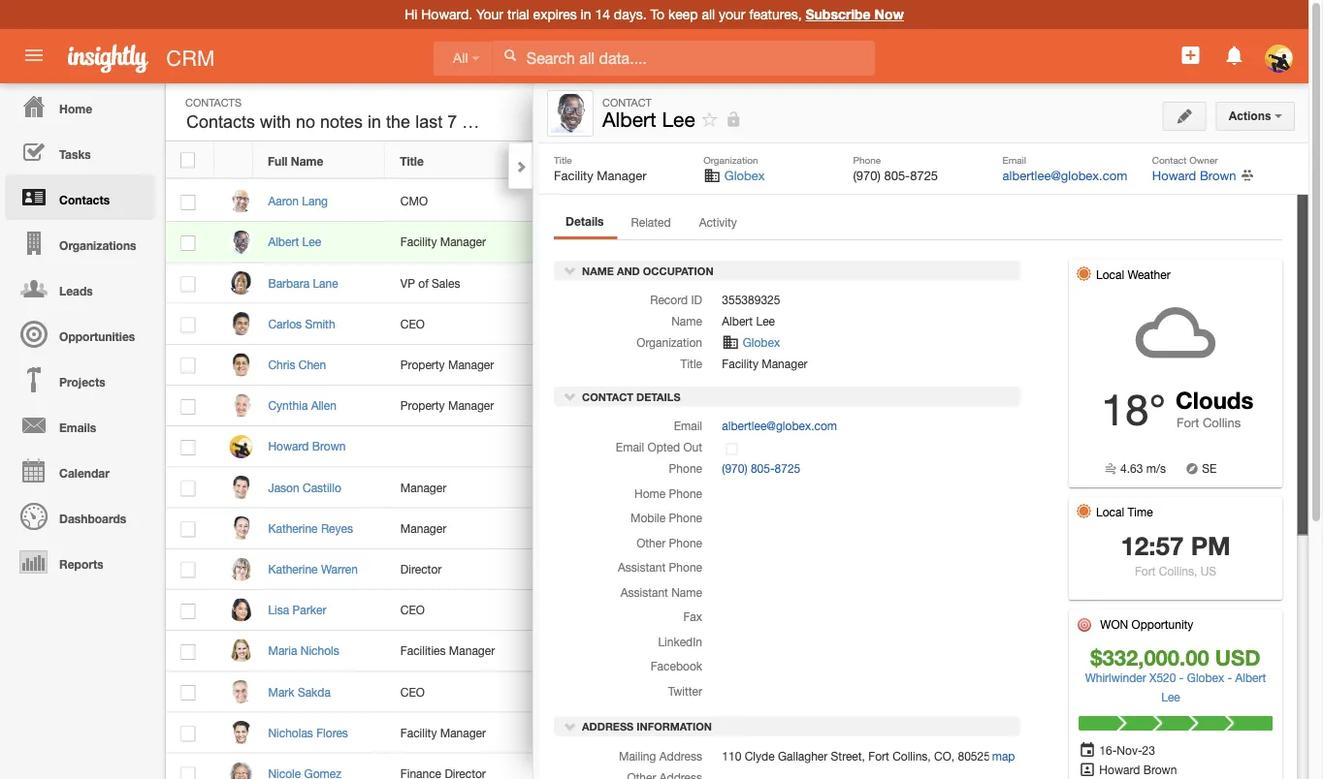 Task type: vqa. For each thing, say whether or not it's contained in the screenshot.


Task type: locate. For each thing, give the bounding box(es) containing it.
row containing lisa parker
[[166, 591, 1012, 632]]

property manager cell for (497)
[[386, 345, 518, 386]]

2 horizontal spatial (970)
[[853, 168, 881, 183]]

2 vertical spatial 8725
[[775, 462, 801, 476]]

chrisochen@kinggroup.com
[[665, 358, 810, 372]]

notes up the export contacts and notes
[[1153, 256, 1184, 270]]

0 horizontal spatial your
[[476, 6, 504, 22]]

clouds
[[1176, 387, 1254, 414]]

805- inside cell
[[561, 235, 585, 249]]

1 horizontal spatial howard brown link
[[1152, 168, 1236, 183]]

2 notes from the top
[[1153, 283, 1184, 297]]

2 follow image from the top
[[930, 480, 948, 498]]

organization for the bottom globex link
[[637, 336, 702, 350]]

3 follow image from the top
[[930, 521, 948, 539]]

globex right x520
[[1187, 671, 1224, 685]]

import
[[1024, 228, 1067, 241], [1041, 256, 1075, 270], [1100, 336, 1134, 349]]

local weather
[[1096, 268, 1171, 281]]

3 ceo from the top
[[400, 686, 425, 699]]

16- up contact tags
[[1041, 336, 1059, 349]]

8725 for (970) 805-8725 link
[[775, 462, 801, 476]]

2 horizontal spatial fort
[[1177, 415, 1199, 430]]

0 vertical spatial katherine
[[268, 522, 318, 536]]

8 row from the top
[[166, 427, 1012, 468]]

(347) 369-5259 cell
[[518, 386, 650, 427]]

0 horizontal spatial howard
[[268, 440, 309, 454]]

albertlee@globex.com up /
[[1003, 168, 1127, 183]]

nov-
[[1059, 336, 1084, 349], [1117, 744, 1142, 758]]

contacts
[[1105, 176, 1163, 188]]

row
[[166, 143, 1011, 179], [166, 181, 1012, 222], [166, 222, 1012, 263], [166, 263, 1012, 304], [166, 304, 1012, 345], [166, 345, 1012, 386], [166, 386, 1012, 427], [166, 427, 1012, 468], [166, 468, 1012, 509], [166, 509, 1012, 550], [166, 550, 1012, 591], [166, 591, 1012, 632], [166, 632, 1012, 673], [166, 673, 1012, 714], [166, 714, 1012, 754], [166, 754, 1012, 780]]

import down imports
[[1100, 336, 1134, 349]]

cmo cell
[[386, 181, 518, 222]]

0 vertical spatial import
[[1024, 228, 1067, 241]]

row containing full name
[[166, 143, 1011, 179]]

contact left owner
[[1152, 154, 1187, 165]]

property
[[400, 358, 445, 372], [400, 399, 445, 413]]

1 vertical spatial 16-
[[1099, 744, 1117, 758]]

mark sakda link
[[268, 686, 340, 699]]

phone up other phone
[[669, 512, 702, 525]]

facility manager down facilities manager cell
[[400, 727, 486, 740]]

expires
[[533, 6, 577, 22]]

brown down 16-nov-23
[[1143, 763, 1177, 777]]

row group containing aaron lang
[[166, 181, 1012, 780]]

1 vertical spatial facility manager cell
[[386, 714, 518, 754]]

brown inside row
[[312, 440, 346, 454]]

navigation
[[0, 83, 155, 585]]

2 property from the top
[[400, 399, 445, 413]]

contacts for export contacts and notes
[[1079, 283, 1126, 297]]

(497) 889-1015 cell
[[518, 345, 650, 386]]

email for albertlee@globex.com
[[1003, 154, 1026, 165]]

1 vertical spatial email
[[674, 419, 702, 433]]

ceo for sakda
[[400, 686, 425, 699]]

row containing jason castillo
[[166, 468, 1012, 509]]

0 vertical spatial local
[[1096, 268, 1124, 281]]

howard brown link down contact owner
[[1152, 168, 1236, 183]]

manager inside cell
[[449, 645, 495, 658]]

fort for 18°
[[1177, 415, 1199, 430]]

1 property manager cell from the top
[[386, 345, 518, 386]]

3583
[[585, 604, 611, 617]]

1 vertical spatial katherine
[[268, 563, 318, 576]]

1 horizontal spatial fort
[[1135, 565, 1156, 578]]

2 facility manager cell from the top
[[386, 714, 518, 754]]

0 horizontal spatial 23
[[1084, 336, 1097, 349]]

tags
[[1062, 419, 1086, 432]]

(65)
[[533, 195, 552, 208]]

howard down the cynthia
[[268, 440, 309, 454]]

(970) down search this list... text field
[[853, 168, 881, 183]]

3 ceo cell from the top
[[386, 673, 518, 714]]

0 vertical spatial howard brown link
[[1152, 168, 1236, 183]]

23 up tags
[[1084, 336, 1097, 349]]

2 horizontal spatial albert lee
[[722, 315, 775, 329]]

1 horizontal spatial albert lee
[[602, 108, 695, 131]]

director cell
[[386, 550, 518, 591]]

ceo cell up facilities manager
[[386, 591, 518, 632]]

(334)
[[533, 686, 558, 699]]

0 vertical spatial organization
[[704, 154, 758, 165]]

1 vertical spatial your
[[1024, 308, 1055, 320]]

howard brown for the bottommost howard brown link
[[268, 440, 346, 454]]

12 row from the top
[[166, 591, 1012, 632]]

allen
[[311, 399, 337, 413]]

64367228
[[555, 195, 607, 208]]

clyde
[[745, 750, 775, 763]]

notes
[[320, 112, 363, 132]]

14 row from the top
[[166, 673, 1012, 714]]

1 follow image from the top
[[930, 398, 948, 416]]

0 horizontal spatial fort
[[868, 750, 889, 763]]

1 vertical spatial (970)
[[533, 235, 558, 249]]

(970) for (970) 805-8725 cell
[[533, 235, 558, 249]]

cynthia allen
[[268, 399, 337, 413]]

globex
[[724, 168, 765, 183], [743, 336, 780, 350], [1187, 671, 1224, 685]]

1 vertical spatial export
[[1041, 283, 1076, 297]]

ceo cell for (510) 266-3583
[[386, 591, 518, 632]]

organization down "record" at top
[[637, 336, 702, 350]]

and for import contacts and notes
[[1129, 256, 1150, 270]]

ceo cell down "sales"
[[386, 304, 518, 345]]

title up (65) 64367228
[[554, 154, 572, 165]]

7 row from the top
[[166, 386, 1012, 427]]

row containing carlos smith
[[166, 304, 1012, 345]]

katherine up lisa parker
[[268, 563, 318, 576]]

white image
[[503, 49, 517, 62]]

16- right actual close date icon
[[1099, 744, 1117, 758]]

(970) for (970) 805-8725 link
[[722, 462, 748, 476]]

other phone
[[637, 536, 702, 550]]

jason
[[268, 481, 299, 495]]

0 vertical spatial in
[[581, 6, 591, 22]]

address down information
[[659, 750, 702, 763]]

phone down the mobile phone on the bottom
[[669, 536, 702, 550]]

15 row from the top
[[166, 714, 1012, 754]]

follow image
[[930, 398, 948, 416], [930, 480, 948, 498], [930, 521, 948, 539], [930, 602, 948, 621], [930, 725, 948, 744]]

albert lee link
[[268, 235, 331, 249]]

title inside the title facility manager
[[554, 154, 572, 165]]

contacts left with in the top left of the page
[[186, 112, 255, 132]]

and
[[1129, 256, 1150, 270], [1129, 283, 1150, 297]]

chris chen
[[268, 358, 326, 372]]

facility manager cell down facilities manager cell
[[386, 714, 518, 754]]

2 horizontal spatial email
[[1003, 154, 1026, 165]]

0 horizontal spatial 16-
[[1041, 336, 1059, 349]]

1 horizontal spatial your
[[1024, 308, 1055, 320]]

chevron down image left 123-
[[564, 720, 577, 734]]

1 horizontal spatial email
[[674, 419, 702, 433]]

facility manager for (44) 207-123-4567
[[400, 727, 486, 740]]

ceo down facilities
[[400, 686, 425, 699]]

albertlee@globex.com link up /
[[1003, 168, 1127, 183]]

(573)
[[533, 317, 558, 331]]

1 horizontal spatial 8725
[[775, 462, 801, 476]]

2 vertical spatial howard
[[1099, 763, 1140, 777]]

assistant phone
[[618, 561, 702, 575]]

dashboards
[[59, 512, 126, 526]]

1 horizontal spatial in
[[581, 6, 591, 22]]

won
[[1100, 618, 1128, 632]]

-
[[1179, 671, 1184, 685], [1228, 671, 1232, 685]]

1 ceo from the top
[[400, 317, 425, 331]]

row containing maria nichols
[[166, 632, 1012, 673]]

follow image
[[701, 111, 719, 129], [930, 193, 948, 212], [930, 234, 948, 253], [930, 275, 948, 293], [930, 316, 948, 334], [930, 357, 948, 375], [930, 439, 948, 457], [930, 562, 948, 580], [930, 643, 948, 662], [930, 684, 948, 703], [930, 766, 948, 780]]

(970) 805-8725 inside (970) 805-8725 cell
[[533, 235, 611, 249]]

property manager cell left (347)
[[386, 386, 518, 427]]

albertlee@globex.com up ben.nelson1980@gmail.com
[[722, 419, 837, 433]]

property manager cell
[[386, 345, 518, 386], [386, 386, 518, 427]]

2 vertical spatial fort
[[868, 750, 889, 763]]

projects link
[[5, 357, 155, 403]]

in for 14
[[581, 6, 591, 22]]

howard brown down contact owner
[[1152, 168, 1236, 183]]

ceo cell down facilities manager
[[386, 673, 518, 714]]

in left 14
[[581, 6, 591, 22]]

(202) 555-0153 cell
[[518, 632, 650, 673]]

23 right actual close date icon
[[1142, 744, 1155, 758]]

albert lee down 355389325
[[722, 315, 775, 329]]

albert right x520
[[1235, 671, 1266, 685]]

16- for 16-nov-23 import
[[1041, 336, 1059, 349]]

0 vertical spatial property manager
[[400, 358, 494, 372]]

albertlee@globex.com inside cell
[[665, 235, 780, 249]]

manager cell up "director" cell at the bottom left
[[386, 468, 518, 509]]

brown
[[1200, 168, 1236, 183], [312, 440, 346, 454], [1143, 763, 1177, 777]]

1 vertical spatial notes
[[1153, 283, 1184, 297]]

facility manager cell
[[386, 222, 518, 263], [386, 714, 518, 754]]

5 follow image from the top
[[930, 725, 948, 744]]

2 horizontal spatial brown
[[1200, 168, 1236, 183]]

howard brown down 16-nov-23
[[1096, 763, 1177, 777]]

nov- for 16-nov-23 import
[[1059, 336, 1084, 349]]

globex up chrisochen@kinggroup.com sample_data at right
[[743, 336, 780, 350]]

organization for the top globex link
[[704, 154, 758, 165]]

albert lee inside row group
[[268, 235, 321, 249]]

howard down contact owner
[[1152, 168, 1196, 183]]

(626)
[[533, 563, 558, 576]]

0 vertical spatial ceo
[[400, 317, 425, 331]]

1 vertical spatial facility manager
[[722, 358, 808, 371]]

jcastillo@jakubowski.com cell
[[650, 468, 798, 509]]

1 vertical spatial 805-
[[561, 235, 585, 249]]

1 horizontal spatial home
[[634, 487, 666, 500]]

contact for contact owner
[[1152, 154, 1187, 165]]

0 horizontal spatial address
[[582, 721, 634, 734]]

actual close date image
[[1079, 744, 1096, 758]]

row containing albert lee
[[166, 222, 1012, 263]]

ceo down director in the bottom left of the page
[[400, 604, 425, 617]]

contacts up your recent imports
[[1079, 283, 1126, 297]]

2 katherine from the top
[[268, 563, 318, 576]]

0 vertical spatial home
[[59, 102, 92, 115]]

contact down 1015
[[582, 391, 634, 403]]

globex link up aaron.lang@clampett.com
[[724, 168, 765, 183]]

2 property manager cell from the top
[[386, 386, 518, 427]]

0 vertical spatial globex link
[[724, 168, 765, 183]]

0 horizontal spatial in
[[368, 112, 381, 132]]

ceo cell
[[386, 304, 518, 345], [386, 591, 518, 632], [386, 673, 518, 714]]

1 vertical spatial (970) 805-8725
[[722, 462, 801, 476]]

features,
[[749, 6, 802, 22]]

2 horizontal spatial howard
[[1152, 168, 1196, 183]]

details up email opted out
[[636, 391, 681, 403]]

0 vertical spatial email
[[1003, 154, 1026, 165]]

and down local weather
[[1129, 283, 1150, 297]]

1 vertical spatial local
[[1096, 505, 1124, 519]]

albert lee down aaron lang
[[268, 235, 321, 249]]

notes down weather
[[1153, 283, 1184, 297]]

0 vertical spatial (970) 805-8725
[[533, 235, 611, 249]]

howard brown link up 'jason castillo' link
[[268, 440, 355, 454]]

address down 1658 in the bottom of the page
[[582, 721, 634, 734]]

4 row from the top
[[166, 263, 1012, 304]]

2 horizontal spatial 805-
[[884, 168, 910, 183]]

16-
[[1041, 336, 1059, 349], [1099, 744, 1117, 758]]

8725 inside (970) 805-8725 cell
[[585, 235, 611, 249]]

None checkbox
[[181, 359, 195, 374], [181, 400, 195, 415], [181, 440, 195, 456], [181, 359, 195, 374], [181, 400, 195, 415], [181, 440, 195, 456]]

cell
[[166, 222, 214, 263], [782, 304, 915, 345], [963, 304, 1012, 345], [963, 345, 1012, 386], [386, 427, 518, 468], [518, 427, 650, 468], [782, 427, 915, 468], [963, 427, 1012, 468], [782, 468, 915, 509], [963, 468, 1012, 509], [782, 509, 915, 550], [963, 509, 1012, 550], [782, 550, 915, 591], [963, 550, 1012, 591], [782, 591, 915, 632], [963, 591, 1012, 632], [782, 632, 915, 673], [963, 632, 1012, 673], [782, 673, 915, 714], [963, 673, 1012, 714], [253, 754, 386, 780], [386, 754, 518, 780], [518, 754, 650, 780], [650, 754, 782, 780]]

contacts
[[185, 96, 242, 109], [186, 112, 255, 132], [59, 193, 110, 207], [1079, 256, 1126, 270], [1079, 283, 1126, 297]]

1 katherine from the top
[[268, 522, 318, 536]]

organization down record permissions image
[[704, 154, 758, 165]]

1 vertical spatial globex
[[743, 336, 780, 350]]

0 vertical spatial notes
[[1153, 256, 1184, 270]]

home for home phone
[[634, 487, 666, 500]]

email up out
[[674, 419, 702, 433]]

(970) 805-8725 for (970) 805-8725 link
[[722, 462, 801, 476]]

ceo
[[400, 317, 425, 331], [400, 604, 425, 617], [400, 686, 425, 699]]

follow image for carlossmith@warbucks.com
[[930, 316, 948, 334]]

maria nichols link
[[268, 645, 349, 658]]

home inside home link
[[59, 102, 92, 115]]

facility up (65) 64367228
[[554, 168, 593, 183]]

local up the export contacts and notes
[[1096, 268, 1124, 281]]

1 vertical spatial howard brown
[[268, 440, 346, 454]]

(562) 428-0032 cell
[[518, 468, 650, 509]]

chevron down image
[[564, 264, 577, 278], [564, 720, 577, 734]]

1 horizontal spatial export
[[1077, 228, 1120, 241]]

1 local from the top
[[1096, 268, 1124, 281]]

facility manager up "sales"
[[400, 235, 486, 249]]

phone down search this list... text field
[[853, 154, 881, 165]]

lparker@parkerandco.com cell
[[650, 591, 802, 632]]

howard for the bottommost howard brown link
[[268, 440, 309, 454]]

email left opted
[[616, 441, 644, 454]]

nov- up contact tags
[[1059, 336, 1084, 349]]

0 vertical spatial assistant
[[618, 561, 666, 575]]

nov- right actual close date icon
[[1117, 744, 1142, 758]]

0 vertical spatial your
[[476, 6, 504, 22]]

facility manager for (970) 805-8725
[[400, 235, 486, 249]]

11 row from the top
[[166, 550, 1012, 591]]

fort left "collins" on the right of the page
[[1177, 415, 1199, 430]]

0 horizontal spatial export
[[1041, 283, 1076, 297]]

howard.
[[421, 6, 473, 22]]

name left and
[[582, 265, 614, 278]]

ceo cell for (334) 909-1658
[[386, 673, 518, 714]]

2 chevron down image from the top
[[564, 720, 577, 734]]

ceo down vp
[[400, 317, 425, 331]]

0 vertical spatial address
[[582, 721, 634, 734]]

fort inside 12:57 pm fort collins, us
[[1135, 565, 1156, 578]]

0 vertical spatial fort
[[1177, 415, 1199, 430]]

import for import / export
[[1024, 228, 1067, 241]]

2 - from the left
[[1228, 671, 1232, 685]]

x520
[[1150, 671, 1176, 685]]

1 vertical spatial assistant
[[621, 586, 668, 599]]

record id
[[650, 294, 702, 307]]

no tags link
[[1044, 419, 1086, 432]]

(970) inside cell
[[533, 235, 558, 249]]

1 vertical spatial howard
[[268, 440, 309, 454]]

follow image for jcastillo@jakubowski.com
[[930, 480, 948, 498]]

lparker@parkerandco.com
[[665, 604, 802, 617]]

now
[[875, 6, 904, 22]]

(970) up (419) on the left top
[[533, 235, 558, 249]]

navigation containing home
[[0, 83, 155, 585]]

your left trial
[[476, 6, 504, 22]]

2 row from the top
[[166, 181, 1012, 222]]

sample_data inside aaron.lang@clampett.com sample_data
[[801, 196, 857, 207]]

ceo for parker
[[400, 604, 425, 617]]

opportunities link
[[5, 311, 155, 357]]

1 vertical spatial address
[[659, 750, 702, 763]]

9 row from the top
[[166, 468, 1012, 509]]

assistant down other
[[618, 561, 666, 575]]

23 for 16-nov-23
[[1142, 744, 1155, 758]]

property for chen
[[400, 358, 445, 372]]

1 horizontal spatial address
[[659, 750, 702, 763]]

contact for contact
[[602, 96, 652, 109]]

1 vertical spatial albertlee@globex.com link
[[722, 419, 837, 433]]

1 vertical spatial fort
[[1135, 565, 1156, 578]]

1 - from the left
[[1179, 671, 1184, 685]]

carlossmith@warbucks.com cell
[[650, 304, 811, 345]]

whirlwinder x520 - globex - albert lee link
[[1085, 671, 1266, 704]]

local left time
[[1096, 505, 1124, 519]]

chrisochen@kinggroup.com cell
[[650, 345, 810, 386]]

4 follow image from the top
[[930, 602, 948, 621]]

0 horizontal spatial nov-
[[1059, 336, 1084, 349]]

(34) 622050858 cell
[[518, 509, 650, 550]]

12:57 pm fort collins, us
[[1121, 531, 1231, 578]]

2 property manager from the top
[[400, 399, 494, 413]]

contact down 16-nov-23 import link
[[1024, 360, 1076, 373]]

1 ceo cell from the top
[[386, 304, 518, 345]]

1 horizontal spatial 23
[[1142, 744, 1155, 758]]

details down 64367228
[[566, 214, 604, 228]]

10 row from the top
[[166, 509, 1012, 550]]

contact tags
[[1024, 360, 1107, 373]]

in left the the
[[368, 112, 381, 132]]

facility down carlossmith@warbucks.com
[[722, 358, 759, 371]]

1 horizontal spatial 805-
[[751, 462, 775, 476]]

ben.nelson1980@gmail.com cell
[[650, 427, 812, 468]]

opportunity image
[[1077, 618, 1092, 633]]

kreyes@globex.com cell
[[650, 509, 782, 550]]

1 horizontal spatial title
[[554, 154, 572, 165]]

(44) 207-123-4567 cell
[[518, 714, 650, 754]]

katherine down jason
[[268, 522, 318, 536]]

1 vertical spatial organization
[[637, 336, 702, 350]]

row containing chris chen
[[166, 345, 1012, 386]]

2 horizontal spatial title
[[681, 358, 702, 371]]

follow image for marksakda@ocair.com
[[930, 684, 948, 703]]

follow image for ben.nelson1980@gmail.com
[[930, 439, 948, 457]]

2 horizontal spatial 8725
[[910, 168, 938, 183]]

mark
[[268, 686, 294, 699]]

1 vertical spatial nov-
[[1117, 744, 1142, 758]]

1 horizontal spatial collins,
[[1159, 565, 1197, 578]]

facility manager cell up "sales"
[[386, 222, 518, 263]]

import for import contacts and notes
[[1041, 256, 1075, 270]]

globex link up chrisochen@kinggroup.com sample_data at right
[[743, 336, 780, 350]]

5 row from the top
[[166, 304, 1012, 345]]

email inside email albertlee@globex.com
[[1003, 154, 1026, 165]]

(65) 64367228
[[533, 195, 607, 208]]

(970) 805-8725 up (419) 176-2116
[[533, 235, 611, 249]]

notifications image
[[1223, 44, 1246, 67]]

1 property from the top
[[400, 358, 445, 372]]

2 vertical spatial 805-
[[751, 462, 775, 476]]

globex up aaron.lang@clampett.com
[[724, 168, 765, 183]]

3 row from the top
[[166, 222, 1012, 263]]

1 horizontal spatial nov-
[[1117, 744, 1142, 758]]

1 notes from the top
[[1153, 256, 1184, 270]]

(334) 909-1658 cell
[[518, 673, 650, 714]]

assistant name
[[621, 586, 702, 599]]

2 vertical spatial email
[[616, 441, 644, 454]]

notes
[[1153, 256, 1184, 270], [1153, 283, 1184, 297]]

barbara
[[268, 276, 310, 290]]

1 chevron down image from the top
[[564, 264, 577, 278]]

1 horizontal spatial 16-
[[1099, 744, 1117, 758]]

0 vertical spatial facility manager cell
[[386, 222, 518, 263]]

(34) 622050858
[[533, 522, 613, 536]]

manager inside the title facility manager
[[597, 168, 647, 183]]

brown for the rightmost howard brown link
[[1200, 168, 1236, 183]]

follow image for mnichols@parkerandco.com
[[930, 643, 948, 662]]

1 property manager from the top
[[400, 358, 494, 372]]

nicholas flores link
[[268, 727, 358, 740]]

manager cell up director in the bottom left of the page
[[386, 509, 518, 550]]

smartmerge
[[1024, 176, 1102, 188]]

assistant down assistant phone
[[621, 586, 668, 599]]

(65) 64367228 cell
[[518, 181, 650, 222]]

marksakda@ocair.com
[[665, 686, 782, 699]]

home up mobile
[[634, 487, 666, 500]]

0 horizontal spatial organization
[[637, 336, 702, 350]]

1 vertical spatial 8725
[[585, 235, 611, 249]]

follow image for albertlee@globex.com
[[930, 234, 948, 253]]

tasks
[[59, 147, 91, 161]]

facility
[[554, 168, 593, 183], [400, 235, 437, 249], [722, 358, 759, 371], [400, 727, 437, 740]]

albert inside the $332,000.00 usd whirlwinder x520 - globex - albert lee
[[1235, 671, 1266, 685]]

(970) 805-8725 down ben.nelson1980@gmail.com
[[722, 462, 801, 476]]

1 facility manager cell from the top
[[386, 222, 518, 263]]

7
[[447, 112, 457, 132]]

13 row from the top
[[166, 632, 1012, 673]]

555-
[[561, 645, 585, 658]]

howard brown inside row group
[[268, 440, 346, 454]]

2 manager cell from the top
[[386, 509, 518, 550]]

row group
[[166, 181, 1012, 780]]

notes for import contacts and notes
[[1153, 256, 1184, 270]]

in inside contacts contacts with no notes in the last 7 days
[[368, 112, 381, 132]]

title up callen@ocair.com
[[681, 358, 702, 371]]

weather
[[1128, 268, 1171, 281]]

fort inside 18° clouds fort collins
[[1177, 415, 1199, 430]]

property manager for (347)
[[400, 399, 494, 413]]

(970) up jcastillo@jakubowski.com
[[722, 462, 748, 476]]

2116
[[585, 276, 611, 290]]

linkedin
[[658, 635, 702, 649]]

name up fax
[[672, 586, 702, 599]]

home up tasks link
[[59, 102, 92, 115]]

manager cell
[[386, 468, 518, 509], [386, 509, 518, 550]]

facility manager
[[400, 235, 486, 249], [722, 358, 808, 371], [400, 727, 486, 740]]

2 ceo from the top
[[400, 604, 425, 617]]

vp of sales cell
[[386, 263, 518, 304]]

1 vertical spatial home
[[634, 487, 666, 500]]

1 row from the top
[[166, 143, 1011, 179]]

export right /
[[1077, 228, 1120, 241]]

None checkbox
[[180, 153, 195, 168], [181, 195, 195, 210], [181, 236, 195, 251], [181, 277, 195, 292], [181, 318, 195, 333], [181, 481, 195, 497], [181, 522, 195, 538], [181, 563, 195, 579], [181, 604, 195, 620], [181, 645, 195, 661], [181, 686, 195, 702], [181, 727, 195, 743], [181, 768, 195, 780], [180, 153, 195, 168], [181, 195, 195, 210], [181, 236, 195, 251], [181, 277, 195, 292], [181, 318, 195, 333], [181, 481, 195, 497], [181, 522, 195, 538], [181, 563, 195, 579], [181, 604, 195, 620], [181, 645, 195, 661], [181, 686, 195, 702], [181, 727, 195, 743], [181, 768, 195, 780]]

kat.warren@clampett.com cell
[[650, 550, 801, 591]]

2 ceo cell from the top
[[386, 591, 518, 632]]

6 row from the top
[[166, 345, 1012, 386]]

0 vertical spatial howard
[[1152, 168, 1196, 183]]

18°
[[1102, 385, 1166, 435]]

collins, left us
[[1159, 565, 1197, 578]]

(562) 428-0032
[[533, 481, 611, 495]]

warren
[[321, 563, 358, 576]]

1 horizontal spatial howard
[[1099, 763, 1140, 777]]

row containing mark sakda
[[166, 673, 1012, 714]]

howard down 16-nov-23
[[1099, 763, 1140, 777]]

2 local from the top
[[1096, 505, 1124, 519]]

co,
[[934, 750, 955, 763]]

albert up the title facility manager at the left of the page
[[602, 108, 656, 131]]

facility manager down carlossmith@warbucks.com
[[722, 358, 808, 371]]

2 vertical spatial (970)
[[722, 462, 748, 476]]

import / export
[[1024, 228, 1120, 241]]

local for local weather
[[1096, 268, 1124, 281]]

howard inside row group
[[268, 440, 309, 454]]

barbara lane link
[[268, 276, 348, 290]]

local time
[[1096, 505, 1153, 519]]

brown down allen
[[312, 440, 346, 454]]

176-
[[561, 276, 585, 290]]

related
[[631, 215, 671, 229]]

lisa parker
[[268, 604, 326, 617]]

0 vertical spatial export
[[1077, 228, 1120, 241]]

805- for (970) 805-8725 cell
[[561, 235, 585, 249]]

sample_data
[[801, 196, 857, 207], [801, 237, 857, 248], [801, 278, 857, 289], [801, 360, 857, 371], [1048, 392, 1103, 404], [801, 401, 857, 412], [801, 728, 857, 739]]

chevron down image for mailing address
[[564, 720, 577, 734]]

albertlee@globex.com link up ben.nelson1980@gmail.com
[[722, 419, 837, 433]]

1 manager cell from the top
[[386, 468, 518, 509]]

1 vertical spatial chevron down image
[[564, 720, 577, 734]]

phone (970) 805-8725
[[853, 154, 938, 183]]

1 vertical spatial property
[[400, 399, 445, 413]]

1 vertical spatial and
[[1129, 283, 1150, 297]]

collins, inside 12:57 pm fort collins, us
[[1159, 565, 1197, 578]]

(626) 847-1294 cell
[[518, 550, 650, 591]]

contact right contact icon on the top of the page
[[602, 96, 652, 109]]

parker
[[293, 604, 326, 617]]

1 vertical spatial collins,
[[893, 750, 931, 763]]

1 vertical spatial ceo
[[400, 604, 425, 617]]

contact image
[[551, 94, 590, 133]]

0 horizontal spatial home
[[59, 102, 92, 115]]

fort right the street,
[[868, 750, 889, 763]]

manager cell for (34)
[[386, 509, 518, 550]]

kreyes@globex.com
[[665, 522, 770, 536]]

0 horizontal spatial -
[[1179, 671, 1184, 685]]

(510)
[[533, 604, 558, 617]]

16- for 16-nov-23
[[1099, 744, 1117, 758]]



Task type: describe. For each thing, give the bounding box(es) containing it.
blane@jakubowski.com
[[665, 276, 787, 290]]

activity
[[699, 215, 737, 229]]

facilities
[[400, 645, 446, 658]]

sample_data inside chrisochen@kinggroup.com sample_data
[[801, 360, 857, 371]]

row containing cynthia allen
[[166, 386, 1012, 427]]

contacts down crm
[[185, 96, 242, 109]]

subscribe now link
[[806, 6, 904, 22]]

nichols
[[301, 645, 339, 658]]

howard brown for the rightmost howard brown link
[[1152, 168, 1236, 183]]

1 vertical spatial howard brown link
[[268, 440, 355, 454]]

lane
[[313, 276, 338, 290]]

2 vertical spatial import
[[1100, 336, 1134, 349]]

follow image for kat.warren@clampett.com
[[930, 562, 948, 580]]

days
[[462, 112, 499, 132]]

email for opted
[[616, 441, 644, 454]]

(44)
[[533, 727, 552, 740]]

23 for 16-nov-23 import
[[1084, 336, 1097, 349]]

contact right new on the right
[[1184, 105, 1227, 118]]

(573) 957-9840
[[533, 317, 611, 331]]

carlos smith link
[[268, 317, 345, 331]]

albert down 355389325
[[722, 315, 753, 329]]

5259
[[585, 399, 611, 413]]

(419) 176-2116
[[533, 276, 611, 290]]

calendar link
[[5, 448, 155, 494]]

row containing nicholas flores
[[166, 714, 1012, 754]]

622050858
[[555, 522, 613, 536]]

lee down lang
[[302, 235, 321, 249]]

in for the
[[368, 112, 381, 132]]

howard for the rightmost howard brown link
[[1152, 168, 1196, 183]]

1 vertical spatial globex link
[[743, 336, 780, 350]]

nicholas flores
[[268, 727, 348, 740]]

(573) 957-9840 cell
[[518, 304, 650, 345]]

chevron down image for record id
[[564, 264, 577, 278]]

(419) 176-2116 cell
[[518, 263, 650, 304]]

projects
[[59, 375, 105, 389]]

carlos smith
[[268, 317, 335, 331]]

mailing
[[619, 750, 656, 763]]

facilities manager cell
[[386, 632, 518, 673]]

email albertlee@globex.com
[[1003, 154, 1127, 183]]

contacts for contacts contacts with no notes in the last 7 days
[[186, 112, 255, 132]]

new contact
[[1157, 105, 1227, 118]]

actions
[[1229, 110, 1275, 123]]

0 vertical spatial albertlee@globex.com link
[[1003, 168, 1127, 183]]

contact for contact details
[[582, 391, 634, 403]]

facility manager cell for (970) 805-8725
[[386, 222, 518, 263]]

facility down facilities
[[400, 727, 437, 740]]

facility manager cell for (44) 207-123-4567
[[386, 714, 518, 754]]

nov- for 16-nov-23
[[1117, 744, 1142, 758]]

lee inside the $332,000.00 usd whirlwinder x520 - globex - albert lee
[[1161, 691, 1180, 704]]

369-
[[561, 399, 585, 413]]

property manager for (497)
[[400, 358, 494, 372]]

lisa
[[268, 604, 289, 617]]

Search this list... text field
[[701, 97, 920, 126]]

mark sakda
[[268, 686, 331, 699]]

0 vertical spatial details
[[566, 214, 604, 228]]

(510) 266-3583 cell
[[518, 591, 650, 632]]

0 vertical spatial globex
[[724, 168, 765, 183]]

row containing howard brown
[[166, 427, 1012, 468]]

ceo for smith
[[400, 317, 425, 331]]

1294
[[585, 563, 611, 576]]

mnichols@parkerandco.com
[[665, 645, 813, 658]]

vp of sales
[[400, 276, 460, 290]]

ceo cell for (573) 957-9840
[[386, 304, 518, 345]]

16 row from the top
[[166, 754, 1012, 780]]

110 clyde gallagher street, fort collins, co, 80525, united states
[[722, 750, 1068, 763]]

property manager cell for (347)
[[386, 386, 518, 427]]

contacts up organizations "link"
[[59, 193, 110, 207]]

opportunity
[[1132, 618, 1194, 632]]

manager cell for (562)
[[386, 468, 518, 509]]

4.63
[[1121, 462, 1143, 476]]

follow image for aaron.lang@clampett.com
[[930, 193, 948, 212]]

information
[[637, 721, 712, 734]]

email opted out
[[616, 441, 702, 454]]

barbara lane
[[268, 276, 338, 290]]

row containing barbara lane
[[166, 263, 1012, 304]]

facility inside the title facility manager
[[554, 168, 593, 183]]

castillo
[[303, 481, 341, 495]]

local for local time
[[1096, 505, 1124, 519]]

ben.nelson1980@gmail.com
[[665, 440, 812, 454]]

show sidebar image
[[1098, 105, 1112, 118]]

follow image for kreyes@globex.com
[[930, 521, 948, 539]]

imports
[[1105, 308, 1154, 320]]

805- for (970) 805-8725 link
[[751, 462, 775, 476]]

brown for the bottommost howard brown link
[[312, 440, 346, 454]]

phone right chevron right icon
[[532, 154, 567, 168]]

time
[[1128, 505, 1153, 519]]

16-nov-23
[[1096, 744, 1155, 758]]

chevron down image
[[564, 390, 577, 403]]

to
[[650, 6, 665, 22]]

contacts contacts with no notes in the last 7 days
[[185, 96, 504, 132]]

assistant for assistant name
[[621, 586, 668, 599]]

collins
[[1203, 415, 1241, 430]]

contacts for import contacts and notes
[[1079, 256, 1126, 270]]

follow image for nicholas.flores@clampett.com
[[930, 725, 948, 744]]

keep
[[668, 6, 698, 22]]

maria
[[268, 645, 297, 658]]

property for allen
[[400, 399, 445, 413]]

smith
[[305, 317, 335, 331]]

mnichols@parkerandco.com cell
[[650, 632, 813, 673]]

0 vertical spatial albert lee
[[602, 108, 695, 131]]

facility down cmo
[[400, 235, 437, 249]]

change record owner image
[[1241, 167, 1254, 184]]

responsible user image
[[1079, 763, 1096, 777]]

4.63 m/s
[[1121, 462, 1166, 476]]

889-
[[561, 358, 585, 372]]

name down id
[[672, 315, 702, 329]]

18° clouds fort collins
[[1102, 385, 1254, 435]]

(970) 805-8725 for (970) 805-8725 cell
[[533, 235, 611, 249]]

1 horizontal spatial brown
[[1143, 763, 1177, 777]]

won opportunity
[[1097, 618, 1194, 632]]

blane@jakubowski.com cell
[[650, 263, 787, 304]]

katherine for katherine reyes
[[268, 522, 318, 536]]

phone down out
[[669, 462, 702, 476]]

aaron.lang@clampett.com cell
[[650, 181, 801, 222]]

lee down 355389325
[[756, 315, 775, 329]]

row containing katherine reyes
[[166, 509, 1012, 550]]

lee left record permissions image
[[662, 108, 695, 131]]

facebook
[[651, 660, 702, 674]]

assistant for assistant phone
[[618, 561, 666, 575]]

map link
[[992, 750, 1015, 763]]

director
[[400, 563, 442, 576]]

207-
[[555, 727, 579, 740]]

phone up the mobile phone on the bottom
[[669, 487, 702, 500]]

(970) inside 'phone (970) 805-8725'
[[853, 168, 881, 183]]

aaron.lang@clampett.com sample_data
[[665, 195, 857, 208]]

and
[[617, 265, 640, 278]]

flores
[[316, 727, 348, 740]]

nicholas.flores@clampett.com cell
[[650, 714, 821, 754]]

row containing katherine warren
[[166, 550, 1012, 591]]

vp
[[400, 276, 415, 290]]

sakda
[[298, 686, 331, 699]]

8725 for (970) 805-8725 cell
[[585, 235, 611, 249]]

(334) 909-1658
[[533, 686, 611, 699]]

lisa parker link
[[268, 604, 336, 617]]

albertlee@globex.com cell
[[650, 222, 782, 263]]

subscribe
[[806, 6, 871, 22]]

chris chen link
[[268, 358, 336, 372]]

fort for 12:57
[[1135, 565, 1156, 578]]

1658
[[585, 686, 611, 699]]

marksakda@ocair.com cell
[[650, 673, 782, 714]]

home for home
[[59, 102, 92, 115]]

row containing aaron lang
[[166, 181, 1012, 222]]

leads
[[59, 284, 93, 298]]

phone inside 'phone (970) 805-8725'
[[853, 154, 881, 165]]

emails link
[[5, 403, 155, 448]]

2 vertical spatial albertlee@globex.com
[[722, 419, 837, 433]]

1 vertical spatial details
[[636, 391, 681, 403]]

globex inside the $332,000.00 usd whirlwinder x520 - globex - albert lee
[[1187, 671, 1224, 685]]

and for export contacts and notes
[[1129, 283, 1150, 297]]

2 vertical spatial albert lee
[[722, 315, 775, 329]]

lang
[[302, 195, 328, 208]]

name right full
[[291, 154, 323, 168]]

Search all data.... text field
[[493, 41, 875, 76]]

0 horizontal spatial title
[[400, 154, 424, 168]]

follow image for chrisochen@kinggroup.com
[[930, 357, 948, 375]]

katherine for katherine warren
[[268, 563, 318, 576]]

follow image for callen@ocair.com
[[930, 398, 948, 416]]

reports link
[[5, 539, 155, 585]]

carlos
[[268, 317, 302, 331]]

(626) 847-1294
[[533, 563, 611, 576]]

your recent imports
[[1024, 308, 1154, 320]]

123-
[[579, 727, 603, 740]]

pm
[[1191, 531, 1231, 561]]

import contacts and notes link
[[1024, 256, 1184, 270]]

callen@ocair.com cell
[[650, 386, 782, 427]]

record permissions image
[[725, 108, 742, 131]]

contact for contact tags
[[1024, 360, 1076, 373]]

chevron right image
[[514, 160, 528, 174]]

0 vertical spatial albertlee@globex.com
[[1003, 168, 1127, 183]]

(970) 805-8725 cell
[[518, 222, 650, 263]]

aaron lang
[[268, 195, 328, 208]]

805- inside 'phone (970) 805-8725'
[[884, 168, 910, 183]]

(34)
[[533, 522, 552, 536]]

0 horizontal spatial collins,
[[893, 750, 931, 763]]

mobile
[[631, 512, 666, 525]]

phone down other phone
[[669, 561, 702, 575]]

266-
[[561, 604, 585, 617]]

carlossmith@warbucks.com
[[665, 317, 811, 331]]

tasks link
[[5, 129, 155, 175]]

emails
[[59, 421, 96, 435]]

8725 inside 'phone (970) 805-8725'
[[910, 168, 938, 183]]

follow image for blane@jakubowski.com
[[930, 275, 948, 293]]

(347) 369-5259
[[533, 399, 611, 413]]

follow image for lparker@parkerandco.com
[[930, 602, 948, 621]]

katherine reyes
[[268, 522, 353, 536]]

notes for export contacts and notes
[[1153, 283, 1184, 297]]

albert down aaron
[[268, 235, 299, 249]]

2 vertical spatial howard brown
[[1096, 763, 1177, 777]]



